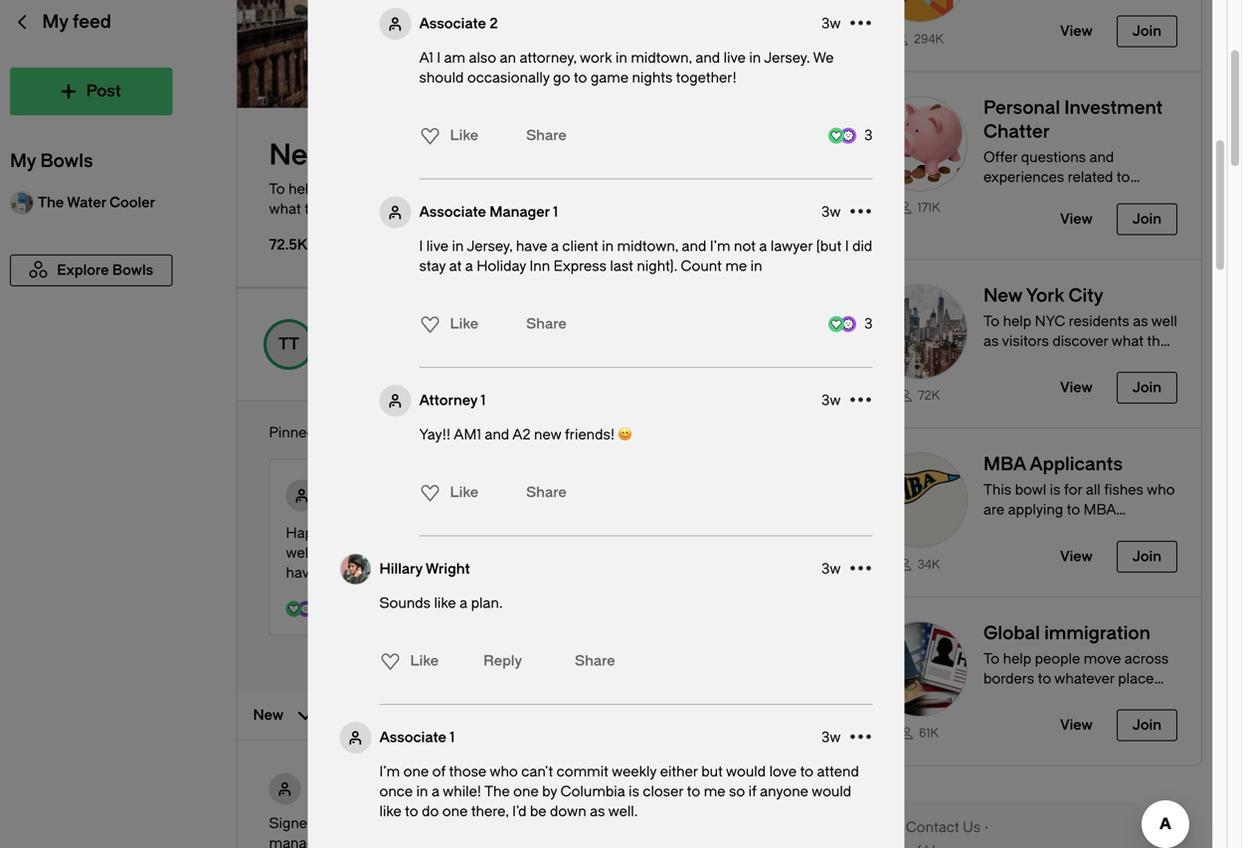 Task type: locate. For each thing, give the bounding box(es) containing it.
lease
[[331, 816, 366, 832]]

2 horizontal spatial 1
[[553, 204, 558, 220]]

a2
[[513, 427, 531, 443]]

associate up the am
[[419, 15, 486, 32]]

like up 'well'
[[450, 127, 479, 144]]

1 3 from the top
[[865, 127, 873, 144]]

2 toogle identity image from the top
[[380, 196, 411, 228]]

72k link
[[873, 387, 968, 404]]

most
[[379, 201, 414, 217], [436, 836, 470, 849]]

weekly
[[612, 764, 657, 781]]

me inside i'm one of those who can't commit weekly either but would love to attend once in a while! the one by columbia is closer to me so if anyone would like to do one there, i'd be down as well.
[[704, 784, 726, 800]]

0 horizontal spatial management
[[269, 836, 358, 849]]

2 vertical spatial one
[[443, 804, 468, 820]]

34k link
[[873, 556, 968, 573]]

would down attend
[[812, 784, 852, 800]]

associate 2 button
[[419, 14, 498, 34]]

and
[[696, 50, 720, 66], [682, 238, 707, 255], [485, 427, 510, 443]]

residents
[[354, 181, 415, 197]]

1 vertical spatial the
[[411, 836, 433, 849]]

0 horizontal spatial 1
[[450, 730, 455, 746]]

live inside i live in jersey, have a client in midtown, and i'm not a lawyer (but i did stay at a holiday inn express last night). count me in
[[427, 238, 449, 255]]

1 vertical spatial most
[[436, 836, 470, 849]]

1 vertical spatial share button
[[518, 313, 567, 335]]

yay!!
[[419, 427, 451, 443]]

i'm
[[710, 238, 731, 255], [380, 764, 400, 781]]

new
[[269, 139, 330, 172]]

has
[[497, 201, 521, 217]]

2 vertical spatial share button
[[518, 482, 567, 504]]

1 horizontal spatial i'm
[[710, 238, 731, 255]]

midtown, up the "night)."
[[617, 238, 679, 255]]

😊
[[618, 427, 632, 443]]

a inside i'm one of those who can't commit weekly either but would love to attend once in a while! the one by columbia is closer to me so if anyone would like to do one there, i'd be down as well.
[[432, 784, 440, 800]]

client
[[563, 238, 599, 255]]

3w for attend
[[822, 730, 841, 746]]

rections list menu for share dropdown button associated with attorney,
[[414, 116, 479, 156]]

a left plan. at the left of page
[[460, 595, 468, 612]]

rections list menu down 'yay!!'
[[414, 473, 479, 513]]

1 vertical spatial at
[[603, 816, 615, 832]]

16m link
[[693, 780, 719, 799]]

a left the 'lease' at bottom
[[319, 816, 327, 832]]

and for live
[[696, 50, 720, 66]]

1 horizontal spatial i
[[437, 50, 441, 66]]

3 up 171k link
[[865, 127, 873, 144]]

i'm inside i'm one of those who can't commit weekly either but would love to attend once in a while! the one by columbia is closer to me so if anyone would like to do one there, i'd be down as well.
[[380, 764, 400, 781]]

0 vertical spatial me
[[726, 258, 747, 275]]

2 vertical spatial 1
[[450, 730, 455, 746]]

attorney 1 button
[[419, 391, 486, 411]]

associate 1 button
[[380, 728, 455, 748]]

as down columbia
[[590, 804, 605, 820]]

i up 'stay'
[[419, 238, 423, 255]]

1 vertical spatial toogle identity image
[[269, 774, 301, 805]]

new
[[534, 427, 562, 443]]

61k button
[[849, 598, 1202, 766]]

2 vertical spatial associate
[[380, 730, 447, 746]]

sounds like a plan.
[[380, 595, 503, 612]]

0 vertical spatial one
[[404, 764, 429, 781]]

rections list menu
[[414, 116, 479, 156], [414, 304, 479, 344], [414, 473, 479, 513], [375, 642, 439, 682]]

toogle identity image right 'world's'
[[380, 196, 411, 228]]

1 horizontal spatial 1
[[481, 392, 486, 409]]

i
[[437, 50, 441, 66], [419, 238, 423, 255], [846, 238, 849, 255]]

of inside signed a lease recently… psa for all of you looking at moving … solil management literally the most inefficient property management i've eve
[[507, 816, 520, 832]]

anyone
[[760, 784, 809, 800]]

0 horizontal spatial i'm
[[380, 764, 400, 781]]

171k link
[[873, 199, 968, 216]]

a inside signed a lease recently… psa for all of you looking at moving … solil management literally the most inefficient property management i've eve
[[319, 816, 327, 832]]

0 vertical spatial most
[[379, 201, 414, 217]]

in up game on the top of the page
[[616, 50, 628, 66]]

management down 'moving'
[[602, 836, 691, 849]]

reply
[[484, 653, 522, 670]]

in up do
[[416, 784, 428, 800]]

the down the 'recently…'
[[411, 836, 433, 849]]

in inside i'm one of those who can't commit weekly either but would love to attend once in a while! the one by columbia is closer to me so if anyone would like to do one there, i'd be down as well.
[[416, 784, 428, 800]]

moving
[[619, 816, 669, 832]]

stay
[[419, 258, 446, 275]]

0 vertical spatial 3
[[865, 127, 873, 144]]

share button down inn
[[518, 313, 567, 335]]

0 vertical spatial and
[[696, 50, 720, 66]]

me
[[726, 258, 747, 275], [704, 784, 726, 800]]

share button up 'discover'
[[518, 125, 567, 147]]

1 horizontal spatial the
[[411, 836, 433, 849]]

0 horizontal spatial at
[[449, 258, 462, 275]]

72k button
[[849, 260, 1202, 428]]

of
[[432, 764, 446, 781], [507, 816, 520, 832]]

2 horizontal spatial as
[[590, 804, 605, 820]]

rections list menu down 'stay'
[[414, 304, 479, 344]]

0 vertical spatial the
[[305, 201, 326, 217]]

midtown, inside a1 i am also an attorney, work in midtown, and live in jersey. we should occasionally go to game nights together!
[[631, 50, 692, 66]]

1 up those in the left of the page
[[450, 730, 455, 746]]

share inside popup button
[[575, 653, 616, 670]]

2
[[490, 15, 498, 32]]

one up i'd
[[514, 784, 539, 800]]

for
[[467, 816, 485, 832]]

and for i'm
[[682, 238, 707, 255]]

midtown, up nights
[[631, 50, 692, 66]]

the inside new york city to help nyc residents as well as visitors discover what the world's most popular city has to offer!
[[305, 201, 326, 217]]

all
[[489, 816, 503, 832]]

as
[[419, 181, 434, 197], [466, 181, 482, 197], [590, 804, 605, 820]]

like down once
[[380, 804, 402, 820]]

3
[[865, 127, 873, 144], [865, 316, 873, 332]]

associate manager 1 button
[[419, 202, 558, 222]]

jersey.
[[764, 50, 810, 66]]

0 horizontal spatial live
[[427, 238, 449, 255]]

like
[[434, 595, 456, 612], [380, 804, 402, 820]]

at right 'stay'
[[449, 258, 462, 275]]

3w up "we"
[[822, 15, 841, 32]]

as up "city"
[[466, 181, 482, 197]]

jersey,
[[467, 238, 513, 255]]

toogle identity image for attorney 1
[[380, 385, 411, 417]]

as left 'well'
[[419, 181, 434, 197]]

a down jersey,
[[465, 258, 473, 275]]

rections list menu up 'well'
[[414, 116, 479, 156]]

2 vertical spatial toogle identity image
[[380, 385, 411, 417]]

work
[[580, 50, 612, 66]]

1 down 'discover'
[[553, 204, 558, 220]]

we
[[813, 50, 834, 66]]

at inside i live in jersey, have a client in midtown, and i'm not a lawyer (but i did stay at a holiday inn express last night). count me in
[[449, 258, 462, 275]]

0 vertical spatial i'm
[[710, 238, 731, 255]]

2 horizontal spatial one
[[514, 784, 539, 800]]

hillary
[[380, 561, 423, 577]]

3w left 72k link
[[822, 392, 841, 409]]

1 horizontal spatial of
[[507, 816, 520, 832]]

associate up once
[[380, 730, 447, 746]]

0 vertical spatial live
[[724, 50, 746, 66]]

and inside i live in jersey, have a client in midtown, and i'm not a lawyer (but i did stay at a holiday inn express last night). count me in
[[682, 238, 707, 255]]

love
[[770, 764, 797, 781]]

34k button
[[849, 429, 1202, 597]]

1 vertical spatial i'm
[[380, 764, 400, 781]]

0 vertical spatial toogle identity image
[[380, 8, 411, 40]]

i left did
[[846, 238, 849, 255]]

holiday
[[477, 258, 526, 275]]

0 horizontal spatial one
[[404, 764, 429, 781]]

to left do
[[405, 804, 418, 820]]

together!
[[676, 70, 737, 86]]

commit
[[557, 764, 609, 781]]

a right not
[[760, 238, 767, 255]]

1 horizontal spatial like
[[434, 595, 456, 612]]

1 for associate 1
[[450, 730, 455, 746]]

3w up attend
[[822, 730, 841, 746]]

0 vertical spatial at
[[449, 258, 462, 275]]

reply button
[[479, 646, 527, 678]]

1 vertical spatial would
[[812, 784, 852, 800]]

3 down did
[[865, 316, 873, 332]]

i right a1
[[437, 50, 441, 66]]

of inside i'm one of those who can't commit weekly either but would love to attend once in a while! the one by columbia is closer to me so if anyone would like to do one there, i'd be down as well.
[[432, 764, 446, 781]]

live up together!
[[724, 50, 746, 66]]

72k
[[918, 389, 940, 403]]

midtown,
[[631, 50, 692, 66], [617, 238, 679, 255]]

associate manager 1
[[419, 204, 558, 220]]

like down wright
[[434, 595, 456, 612]]

associate for one
[[380, 730, 447, 746]]

294k
[[914, 32, 944, 46]]

share up 'discover'
[[526, 127, 567, 144]]

0 vertical spatial midtown,
[[631, 50, 692, 66]]

toogle identity image
[[380, 8, 411, 40], [380, 196, 411, 228], [380, 385, 411, 417]]

0 vertical spatial associate
[[419, 15, 486, 32]]

toogle identity image up signed
[[269, 774, 301, 805]]

1 toogle identity image from the top
[[380, 8, 411, 40]]

midtown, inside i live in jersey, have a client in midtown, and i'm not a lawyer (but i did stay at a holiday inn express last night). count me in
[[617, 238, 679, 255]]

most down residents
[[379, 201, 414, 217]]

0 horizontal spatial the
[[305, 201, 326, 217]]

1 vertical spatial 3
[[865, 316, 873, 332]]

york
[[335, 139, 395, 172]]

1 vertical spatial of
[[507, 816, 520, 832]]

toogle identity image
[[340, 722, 372, 754], [269, 774, 301, 805]]

3 3w from the top
[[822, 392, 841, 409]]

3 toogle identity image from the top
[[380, 385, 411, 417]]

posts
[[319, 425, 356, 441]]

3w up (but at top right
[[822, 204, 841, 220]]

1 vertical spatial me
[[704, 784, 726, 800]]

lawyer
[[771, 238, 813, 255]]

0 horizontal spatial like
[[380, 804, 402, 820]]

0 vertical spatial toogle identity image
[[340, 722, 372, 754]]

2 3w from the top
[[822, 204, 841, 220]]

a up do
[[432, 784, 440, 800]]

share button
[[518, 125, 567, 147], [518, 313, 567, 335], [518, 482, 567, 504]]

columbia
[[561, 784, 626, 800]]

1 vertical spatial toogle identity image
[[380, 196, 411, 228]]

1 horizontal spatial most
[[436, 836, 470, 849]]

help
[[289, 181, 317, 197]]

1 3w from the top
[[822, 15, 841, 32]]

to right has
[[524, 201, 538, 217]]

1 vertical spatial 1
[[481, 392, 486, 409]]

1 share button from the top
[[518, 125, 567, 147]]

0 vertical spatial share button
[[518, 125, 567, 147]]

1 vertical spatial midtown,
[[617, 238, 679, 255]]

like down the sounds like a plan.
[[410, 653, 439, 670]]

0 horizontal spatial toogle identity image
[[269, 774, 301, 805]]

management
[[269, 836, 358, 849], [602, 836, 691, 849]]

i'm left not
[[710, 238, 731, 255]]

3 for a1 i am also an attorney, work in midtown, and live in jersey. we should occasionally go to game nights together!
[[865, 127, 873, 144]]

2 vertical spatial and
[[485, 427, 510, 443]]

3w left 34k link
[[822, 561, 841, 577]]

count
[[681, 258, 722, 275]]

most inside signed a lease recently… psa for all of you looking at moving … solil management literally the most inefficient property management i've eve
[[436, 836, 470, 849]]

like down holiday
[[450, 316, 479, 332]]

i'm up once
[[380, 764, 400, 781]]

associate down 'well'
[[419, 204, 486, 220]]

rections list menu down sounds
[[375, 642, 439, 682]]

3w for lawyer
[[822, 204, 841, 220]]

1 horizontal spatial live
[[724, 50, 746, 66]]

1 right attorney
[[481, 392, 486, 409]]

by
[[542, 784, 557, 800]]

1 vertical spatial and
[[682, 238, 707, 255]]

1 vertical spatial associate
[[419, 204, 486, 220]]

share down inn
[[526, 316, 567, 332]]

in left jersey,
[[452, 238, 464, 255]]

help / contact us link
[[864, 818, 993, 838]]

the down help
[[305, 201, 326, 217]]

occasionally
[[468, 70, 550, 86]]

0 vertical spatial would
[[726, 764, 766, 781]]

1 horizontal spatial one
[[443, 804, 468, 820]]

me down but on the right bottom of the page
[[704, 784, 726, 800]]

most down psa
[[436, 836, 470, 849]]

well
[[437, 181, 463, 197]]

1 horizontal spatial management
[[602, 836, 691, 849]]

the
[[305, 201, 326, 217], [411, 836, 433, 849]]

also
[[469, 50, 497, 66]]

would up if
[[726, 764, 766, 781]]

share button for attorney,
[[518, 125, 567, 147]]

me down not
[[726, 258, 747, 275]]

1
[[553, 204, 558, 220], [481, 392, 486, 409], [450, 730, 455, 746]]

midtown, for client
[[617, 238, 679, 255]]

of right the all on the bottom of the page
[[507, 816, 520, 832]]

0 vertical spatial of
[[432, 764, 446, 781]]

i inside a1 i am also an attorney, work in midtown, and live in jersey. we should occasionally go to game nights together!
[[437, 50, 441, 66]]

i live in jersey, have a client in midtown, and i'm not a lawyer (but i did stay at a holiday inn express last night). count me in
[[419, 238, 873, 275]]

toogle identity image left associate 2 button
[[380, 8, 411, 40]]

1 vertical spatial like
[[380, 804, 402, 820]]

toogle identity image left attorney
[[380, 385, 411, 417]]

0 vertical spatial like
[[434, 595, 456, 612]]

0 horizontal spatial of
[[432, 764, 446, 781]]

and up together!
[[696, 50, 720, 66]]

share button down new
[[518, 482, 567, 504]]

midtown, for work
[[631, 50, 692, 66]]

2 3 from the top
[[865, 316, 873, 332]]

and inside a1 i am also an attorney, work in midtown, and live in jersey. we should occasionally go to game nights together!
[[696, 50, 720, 66]]

2 management from the left
[[602, 836, 691, 849]]

management down signed
[[269, 836, 358, 849]]

at right looking
[[603, 816, 615, 832]]

and left a2
[[485, 427, 510, 443]]

1 horizontal spatial toogle identity image
[[340, 722, 372, 754]]

of left those in the left of the page
[[432, 764, 446, 781]]

so
[[729, 784, 745, 800]]

live up 'stay'
[[427, 238, 449, 255]]

share right the reply
[[575, 653, 616, 670]]

pinned posts
[[269, 425, 356, 441]]

0 horizontal spatial most
[[379, 201, 414, 217]]

one up once
[[404, 764, 429, 781]]

to right go
[[574, 70, 587, 86]]

one down while!
[[443, 804, 468, 820]]

do
[[422, 804, 439, 820]]

and up count
[[682, 238, 707, 255]]

contact
[[906, 820, 960, 836]]

in down not
[[751, 258, 763, 275]]

1 vertical spatial live
[[427, 238, 449, 255]]

2 share button from the top
[[518, 313, 567, 335]]

1 horizontal spatial at
[[603, 816, 615, 832]]

to
[[269, 181, 285, 197]]

toogle identity image left associate 1 button
[[340, 722, 372, 754]]

5 3w from the top
[[822, 730, 841, 746]]

new york city to help nyc residents as well as visitors discover what the world's most popular city has to offer!
[[269, 139, 592, 217]]



Task type: vqa. For each thing, say whether or not it's contained in the screenshot.
61K link
yes



Task type: describe. For each thing, give the bounding box(es) containing it.
those
[[449, 764, 487, 781]]

like inside i'm one of those who can't commit weekly either but would love to attend once in a while! the one by columbia is closer to me so if anyone would like to do one there, i'd be down as well.
[[380, 804, 402, 820]]

discover
[[535, 181, 592, 197]]

but
[[702, 764, 723, 781]]

share down new
[[526, 485, 567, 501]]

property
[[543, 836, 598, 849]]

while!
[[443, 784, 482, 800]]

members
[[310, 237, 375, 253]]

game
[[591, 70, 629, 86]]

nights
[[632, 70, 673, 86]]

rections list menu for 1st share dropdown button from the bottom of the page
[[414, 473, 479, 513]]

the inside signed a lease recently… psa for all of you looking at moving … solil management literally the most inefficient property management i've eve
[[411, 836, 433, 849]]

…
[[672, 816, 682, 832]]

to inside a1 i am also an attorney, work in midtown, and live in jersey. we should occasionally go to game nights together!
[[574, 70, 587, 86]]

associate 1
[[380, 730, 455, 746]]

i've
[[694, 836, 717, 849]]

toogle identity image for signed a lease recently… psa for all of you looking at moving … solil management literally the most inefficient property management i've eve
[[269, 774, 301, 805]]

294k link
[[873, 30, 968, 47]]

literally
[[362, 836, 408, 849]]

share button for a
[[518, 313, 567, 335]]

once
[[380, 784, 413, 800]]

3 share button from the top
[[518, 482, 567, 504]]

1 for attorney 1
[[481, 392, 486, 409]]

like down am1
[[450, 485, 479, 501]]

(but
[[817, 238, 842, 255]]

61k link
[[873, 725, 968, 742]]

popular
[[417, 201, 467, 217]]

0 horizontal spatial as
[[419, 181, 434, 197]]

rections list menu for a's share dropdown button
[[414, 304, 479, 344]]

attend
[[817, 764, 859, 781]]

offer!
[[541, 201, 577, 217]]

wright
[[426, 561, 470, 577]]

2 horizontal spatial i
[[846, 238, 849, 255]]

a right have
[[551, 238, 559, 255]]

well.
[[609, 804, 638, 820]]

plan.
[[471, 595, 503, 612]]

in left jersey.
[[750, 50, 761, 66]]

have
[[516, 238, 548, 255]]

to inside new york city to help nyc residents as well as visitors discover what the world's most popular city has to offer!
[[524, 201, 538, 217]]

1 management from the left
[[269, 836, 358, 849]]

/
[[898, 820, 903, 836]]

am1
[[454, 427, 481, 443]]

3w for we
[[822, 15, 841, 32]]

0 horizontal spatial would
[[726, 764, 766, 781]]

manager
[[490, 204, 550, 220]]

be
[[530, 804, 547, 820]]

down
[[550, 804, 587, 820]]

should
[[419, 70, 464, 86]]

if
[[749, 784, 757, 800]]

signed
[[269, 816, 316, 832]]

1 horizontal spatial as
[[466, 181, 482, 197]]

world's
[[329, 201, 376, 217]]

toogle identity image for associate manager 1
[[380, 196, 411, 228]]

recently…
[[369, 816, 431, 832]]

can't
[[522, 764, 553, 781]]

friends!
[[565, 427, 615, 443]]

0 horizontal spatial i
[[419, 238, 423, 255]]

associate for live
[[419, 204, 486, 220]]

72.5k members
[[269, 237, 375, 253]]

help
[[864, 820, 895, 836]]

171k button
[[849, 72, 1202, 259]]

to right love
[[800, 764, 814, 781]]

looking
[[551, 816, 599, 832]]

nyc
[[320, 181, 351, 197]]

at inside signed a lease recently… psa for all of you looking at moving … solil management literally the most inefficient property management i've eve
[[603, 816, 615, 832]]

am
[[444, 50, 466, 66]]

signed a lease recently… psa for all of you looking at moving … solil management literally the most inefficient property management i've eve
[[269, 816, 749, 849]]

attorney
[[419, 392, 478, 409]]

rections list menu for reply button
[[375, 642, 439, 682]]

toogle identity image for i'm one of those who can't commit weekly either but would love to attend once in a while! the one by columbia is closer to me so if anyone would like to do one there, i'd be down as well.
[[340, 722, 372, 754]]

171k
[[918, 201, 941, 215]]

hillary wright
[[380, 561, 470, 577]]

is
[[629, 784, 640, 800]]

16m
[[693, 781, 719, 797]]

last
[[610, 258, 634, 275]]

associate for i
[[419, 15, 486, 32]]

i'd
[[512, 804, 527, 820]]

3 for i live in jersey, have a client in midtown, and i'm not a lawyer (but i did stay at a holiday inn express last night). count me in
[[865, 316, 873, 332]]

most inside new york city to help nyc residents as well as visitors discover what the world's most popular city has to offer!
[[379, 201, 414, 217]]

a1 i am also an attorney, work in midtown, and live in jersey. we should occasionally go to game nights together!
[[419, 50, 834, 86]]

yay!! am1 and a2 new friends! 😊
[[419, 427, 632, 443]]

pinned
[[269, 425, 315, 441]]

did
[[853, 238, 873, 255]]

live inside a1 i am also an attorney, work in midtown, and live in jersey. we should occasionally go to game nights together!
[[724, 50, 746, 66]]

image for post author image
[[340, 553, 372, 585]]

0 vertical spatial 1
[[553, 204, 558, 220]]

i'm inside i live in jersey, have a client in midtown, and i'm not a lawyer (but i did stay at a holiday inn express last night). count me in
[[710, 238, 731, 255]]

1 horizontal spatial would
[[812, 784, 852, 800]]

sounds
[[380, 595, 431, 612]]

as inside i'm one of those who can't commit weekly either but would love to attend once in a while! the one by columbia is closer to me so if anyone would like to do one there, i'd be down as well.
[[590, 804, 605, 820]]

either
[[660, 764, 698, 781]]

4 3w from the top
[[822, 561, 841, 577]]

associate 2
[[419, 15, 498, 32]]

hillary wright button
[[380, 559, 470, 579]]

61k
[[919, 727, 939, 741]]

toogle identity image for associate 2
[[380, 8, 411, 40]]

34k
[[918, 558, 941, 572]]

what
[[269, 201, 301, 217]]

me inside i live in jersey, have a client in midtown, and i'm not a lawyer (but i did stay at a holiday inn express last night). count me in
[[726, 258, 747, 275]]

the
[[485, 784, 510, 800]]

i'm one of those who can't commit weekly either but would love to attend once in a while! the one by columbia is closer to me so if anyone would like to do one there, i'd be down as well.
[[380, 764, 859, 820]]

to down either
[[687, 784, 701, 800]]

closer
[[643, 784, 684, 800]]

72.5k
[[269, 237, 307, 253]]

1 vertical spatial one
[[514, 784, 539, 800]]

share button
[[567, 651, 616, 673]]

in up last
[[602, 238, 614, 255]]

solil
[[685, 816, 714, 832]]

attorney,
[[520, 50, 577, 66]]

who
[[490, 764, 518, 781]]



